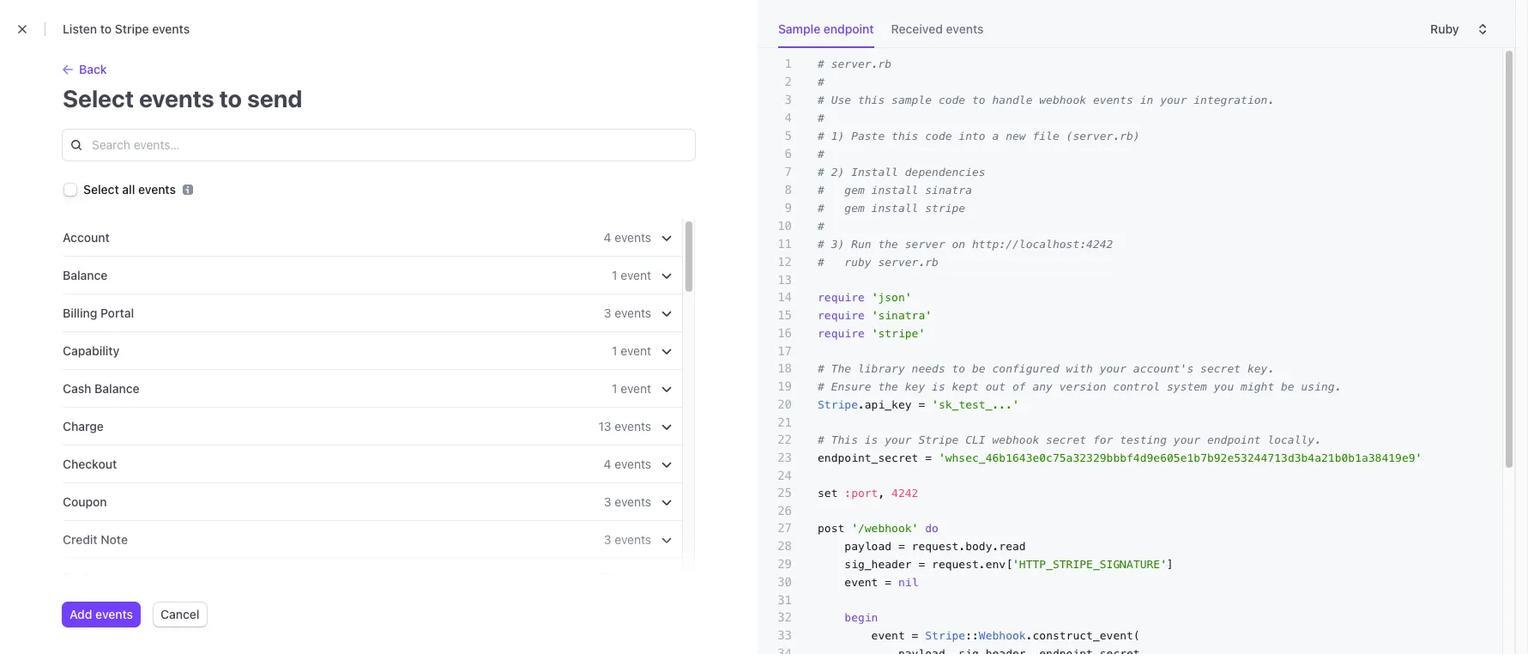 Task type: vqa. For each thing, say whether or not it's contained in the screenshot.


Task type: describe. For each thing, give the bounding box(es) containing it.
you
[[1214, 380, 1234, 393]]

event for capability
[[621, 343, 651, 358]]

1 gem from the top
[[845, 184, 865, 197]]

4 # from the top
[[818, 112, 825, 124]]

stripe inside begin event = stripe : : webhook . construct_event (
[[925, 629, 966, 642]]

1 vertical spatial request
[[932, 558, 979, 571]]

event for balance
[[621, 268, 651, 282]]

. inside begin event = stripe : : webhook . construct_event (
[[1026, 629, 1033, 642]]

received events button
[[891, 17, 994, 48]]

1 require from the top
[[818, 291, 865, 304]]

7 # from the top
[[818, 166, 825, 179]]

events inside # server.rb # # use this sample code to handle webhook events in your integration. # # 1) paste this code into a new file (server.rb) # # 2) install dependencies #   gem install sinatra #   gem install stripe # # 3) run the server on http://localhost:4242 #   ruby server.rb
[[1093, 94, 1134, 106]]

13 events
[[599, 419, 651, 433]]

post '/webhook' do payload = request . body . read sig_header = request . env [ 'http_stripe_signature' ] event = nil
[[818, 522, 1174, 589]]

'stripe'
[[872, 327, 925, 340]]

http://localhost:4242
[[972, 238, 1114, 251]]

'sinatra'
[[872, 309, 932, 322]]

1 vertical spatial be
[[1281, 380, 1295, 393]]

4 for account
[[604, 230, 612, 245]]

use
[[831, 94, 852, 106]]

ruby
[[845, 256, 872, 269]]

on
[[952, 238, 966, 251]]

needs
[[912, 362, 946, 375]]

2 3 from the top
[[604, 494, 612, 509]]

0 vertical spatial be
[[972, 362, 986, 375]]

4 for checkout
[[604, 457, 612, 471]]

key
[[905, 380, 925, 393]]

endpoint_secret
[[818, 451, 919, 464]]

:port
[[845, 487, 878, 500]]

endpoint inside sample endpoint button
[[824, 21, 874, 36]]

3 events for portal
[[604, 306, 651, 320]]

nil
[[899, 576, 919, 589]]

is inside '# this is your stripe cli webhook secret for testing your endpoint locally. endpoint_secret = 'whsec_46b1643e0c75a32329bbbf4d9e605e1b7b92e53244713d3b4a21b0b1a38419e9''
[[865, 433, 878, 446]]

(
[[1134, 629, 1140, 642]]

8 # from the top
[[818, 184, 825, 197]]

11 # from the top
[[818, 238, 825, 251]]

2 3 events from the top
[[604, 494, 651, 509]]

back
[[79, 62, 107, 76]]

begin
[[845, 611, 878, 624]]

back button
[[63, 61, 107, 78]]

webhook inside '# this is your stripe cli webhook secret for testing your endpoint locally. endpoint_secret = 'whsec_46b1643e0c75a32329bbbf4d9e605e1b7b92e53244713d3b4a21b0b1a38419e9''
[[993, 433, 1040, 446]]

account's
[[1134, 362, 1194, 375]]

in
[[1140, 94, 1154, 106]]

0 vertical spatial balance
[[63, 268, 108, 282]]

3 for note
[[604, 532, 612, 547]]

the inside # server.rb # # use this sample code to handle webhook events in your integration. # # 1) paste this code into a new file (server.rb) # # 2) install dependencies #   gem install sinatra #   gem install stripe # # 3) run the server on http://localhost:4242 #   ruby server.rb
[[878, 238, 899, 251]]

any
[[1033, 380, 1053, 393]]

= up nil
[[919, 558, 925, 571]]

,
[[878, 487, 885, 500]]

customer
[[63, 570, 118, 585]]

1 vertical spatial code
[[925, 130, 952, 142]]

body
[[966, 540, 993, 553]]

# the library needs to be configured with your account's secret key. # ensure the key is kept out of any version control system you might be using. stripe . api_key = 'sk_test_...'
[[818, 362, 1342, 411]]

= inside '# this is your stripe cli webhook secret for testing your endpoint locally. endpoint_secret = 'whsec_46b1643e0c75a32329bbbf4d9e605e1b7b92e53244713d3b4a21b0b1a38419e9''
[[925, 451, 932, 464]]

(server.rb)
[[1067, 130, 1140, 142]]

]
[[1167, 558, 1174, 571]]

cash
[[63, 381, 91, 396]]

13
[[599, 419, 612, 433]]

paste
[[852, 130, 885, 142]]

set :port , 4242
[[818, 487, 919, 500]]

4 events for checkout
[[604, 457, 651, 471]]

select for select all events
[[83, 182, 119, 197]]

sig_header
[[845, 558, 912, 571]]

= left nil
[[885, 576, 892, 589]]

using.
[[1302, 380, 1342, 393]]

add events
[[70, 607, 133, 621]]

1 vertical spatial server.rb
[[878, 256, 939, 269]]

env
[[986, 558, 1006, 571]]

begin event = stripe : : webhook . construct_event (
[[818, 611, 1140, 642]]

all
[[122, 182, 135, 197]]

3 require from the top
[[818, 327, 865, 340]]

[
[[1006, 558, 1013, 571]]

1 horizontal spatial this
[[892, 130, 919, 142]]

'http_stripe_signature'
[[1013, 558, 1167, 571]]

portal
[[100, 306, 134, 320]]

testing
[[1120, 433, 1167, 446]]

tab list containing sample endpoint
[[778, 17, 1001, 48]]

= down '/webhook'
[[899, 540, 905, 553]]

sample endpoint button
[[778, 17, 885, 48]]

checkout
[[63, 457, 117, 471]]

system
[[1167, 380, 1208, 393]]

sample
[[778, 21, 821, 36]]

construct_event
[[1033, 629, 1134, 642]]

sinatra
[[925, 184, 972, 197]]

credit
[[63, 532, 98, 547]]

to right listen
[[100, 21, 112, 36]]

dependencies
[[905, 166, 986, 179]]

3 events for note
[[604, 532, 651, 547]]

to inside # server.rb # # use this sample code to handle webhook events in your integration. # # 1) paste this code into a new file (server.rb) # # 2) install dependencies #   gem install sinatra #   gem install stripe # # 3) run the server on http://localhost:4242 #   ruby server.rb
[[972, 94, 986, 106]]

out
[[986, 380, 1006, 393]]

12 # from the top
[[818, 256, 825, 269]]

cash balance
[[63, 381, 140, 396]]

require 'json' require 'sinatra' require 'stripe'
[[818, 291, 932, 340]]

a
[[993, 130, 999, 142]]

= inside begin event = stripe : : webhook . construct_event (
[[912, 629, 919, 642]]

do
[[925, 522, 939, 535]]

1 event for cash balance
[[612, 381, 651, 396]]

version
[[1060, 380, 1107, 393]]

3 for portal
[[604, 306, 612, 320]]

cancel button
[[154, 603, 206, 627]]

api_key
[[865, 398, 912, 411]]

your up 'whsec_46b1643e0c75a32329bbbf4d9e605e1b7b92e53244713d3b4a21b0b1a38419e9'
[[1174, 433, 1201, 446]]

new
[[1006, 130, 1026, 142]]

10 # from the top
[[818, 220, 825, 233]]

listen to stripe events
[[63, 21, 190, 36]]

. inside # the library needs to be configured with your account's secret key. # ensure the key is kept out of any version control system you might be using. stripe . api_key = 'sk_test_...'
[[858, 398, 865, 411]]

of
[[1013, 380, 1026, 393]]

21
[[599, 570, 612, 585]]

account
[[63, 230, 110, 245]]

billing
[[63, 306, 97, 320]]

sample endpoint
[[778, 21, 874, 36]]

13 # from the top
[[818, 362, 825, 375]]

# this is your stripe cli webhook secret for testing your endpoint locally. endpoint_secret = 'whsec_46b1643e0c75a32329bbbf4d9e605e1b7b92e53244713d3b4a21b0b1a38419e9'
[[818, 433, 1423, 464]]

is inside # the library needs to be configured with your account's secret key. # ensure the key is kept out of any version control system you might be using. stripe . api_key = 'sk_test_...'
[[932, 380, 946, 393]]

control
[[1114, 380, 1161, 393]]

payload
[[845, 540, 892, 553]]

14 # from the top
[[818, 380, 825, 393]]

secret inside # the library needs to be configured with your account's secret key. # ensure the key is kept out of any version control system you might be using. stripe . api_key = 'sk_test_...'
[[1201, 362, 1241, 375]]

credit note
[[63, 532, 128, 547]]

handle
[[993, 94, 1033, 106]]

1 # from the top
[[818, 58, 825, 70]]

2 : from the left
[[972, 629, 979, 642]]

locally.
[[1268, 433, 1322, 446]]

post
[[818, 522, 845, 535]]



Task type: locate. For each thing, give the bounding box(es) containing it.
select all events
[[83, 182, 176, 197]]

is up endpoint_secret
[[865, 433, 878, 446]]

2)
[[831, 166, 845, 179]]

2 require from the top
[[818, 309, 865, 322]]

send
[[247, 84, 302, 112]]

server.rb down server
[[878, 256, 939, 269]]

the right run
[[878, 238, 899, 251]]

coupon
[[63, 494, 107, 509]]

balance right cash
[[95, 381, 140, 396]]

1 4 from the top
[[604, 230, 612, 245]]

listen
[[63, 21, 97, 36]]

require
[[818, 291, 865, 304], [818, 309, 865, 322], [818, 327, 865, 340]]

=
[[919, 398, 925, 411], [925, 451, 932, 464], [899, 540, 905, 553], [919, 558, 925, 571], [885, 576, 892, 589], [912, 629, 919, 642]]

ensure
[[831, 380, 872, 393]]

select
[[63, 84, 134, 112], [83, 182, 119, 197]]

run
[[852, 238, 872, 251]]

secret left for
[[1046, 433, 1087, 446]]

2 # from the top
[[818, 76, 825, 88]]

stripe right listen
[[115, 21, 149, 36]]

code right sample
[[939, 94, 966, 106]]

code left into
[[925, 130, 952, 142]]

to left send
[[219, 84, 242, 112]]

the up api_key
[[878, 380, 899, 393]]

# server.rb # # use this sample code to handle webhook events in your integration. # # 1) paste this code into a new file (server.rb) # # 2) install dependencies #   gem install sinatra #   gem install stripe # # 3) run the server on http://localhost:4242 #   ruby server.rb
[[818, 58, 1275, 269]]

4242
[[892, 487, 919, 500]]

1 3 from the top
[[604, 306, 612, 320]]

endpoint inside '# this is your stripe cli webhook secret for testing your endpoint locally. endpoint_secret = 'whsec_46b1643e0c75a32329bbbf4d9e605e1b7b92e53244713d3b4a21b0b1a38419e9''
[[1208, 433, 1261, 446]]

be
[[972, 362, 986, 375], [1281, 380, 1295, 393]]

4 events for account
[[604, 230, 651, 245]]

1 horizontal spatial secret
[[1201, 362, 1241, 375]]

: down post '/webhook' do payload = request . body . read sig_header = request . env [ 'http_stripe_signature' ] event = nil
[[972, 629, 979, 642]]

stripe inside # the library needs to be configured with your account's secret key. # ensure the key is kept out of any version control system you might be using. stripe . api_key = 'sk_test_...'
[[818, 398, 858, 411]]

gem up run
[[845, 202, 865, 215]]

webhook right cli
[[993, 433, 1040, 446]]

0 horizontal spatial be
[[972, 362, 986, 375]]

stripe down ensure
[[818, 398, 858, 411]]

read
[[999, 540, 1026, 553]]

webhook
[[979, 629, 1026, 642]]

2 1 event from the top
[[612, 343, 651, 358]]

1 4 events from the top
[[604, 230, 651, 245]]

0 vertical spatial require
[[818, 291, 865, 304]]

server.rb up use
[[831, 58, 892, 70]]

1 1 from the top
[[612, 268, 618, 282]]

6 # from the top
[[818, 148, 825, 161]]

4 events
[[604, 230, 651, 245], [604, 457, 651, 471]]

event inside post '/webhook' do payload = request . body . read sig_header = request . env [ 'http_stripe_signature' ] event = nil
[[845, 576, 878, 589]]

0 vertical spatial 3
[[604, 306, 612, 320]]

5 # from the top
[[818, 130, 825, 142]]

0 horizontal spatial secret
[[1046, 433, 1087, 446]]

: left webhook
[[966, 629, 972, 642]]

= inside # the library needs to be configured with your account's secret key. # ensure the key is kept out of any version control system you might be using. stripe . api_key = 'sk_test_...'
[[919, 398, 925, 411]]

0 horizontal spatial is
[[865, 433, 878, 446]]

1 vertical spatial 1
[[612, 343, 618, 358]]

1 vertical spatial endpoint
[[1208, 433, 1261, 446]]

# inside '# this is your stripe cli webhook secret for testing your endpoint locally. endpoint_secret = 'whsec_46b1643e0c75a32329bbbf4d9e605e1b7b92e53244713d3b4a21b0b1a38419e9''
[[818, 433, 825, 446]]

gem down 2)
[[845, 184, 865, 197]]

the
[[878, 238, 899, 251], [878, 380, 899, 393]]

be right 'might'
[[1281, 380, 1295, 393]]

kept
[[952, 380, 979, 393]]

might
[[1241, 380, 1275, 393]]

server
[[905, 238, 946, 251]]

3 1 event from the top
[[612, 381, 651, 396]]

balance
[[63, 268, 108, 282], [95, 381, 140, 396]]

balance down account
[[63, 268, 108, 282]]

0 vertical spatial server.rb
[[831, 58, 892, 70]]

0 vertical spatial gem
[[845, 184, 865, 197]]

this down sample
[[892, 130, 919, 142]]

2 vertical spatial 3
[[604, 532, 612, 547]]

0 vertical spatial 4 events
[[604, 230, 651, 245]]

your right in
[[1161, 94, 1187, 106]]

webhook
[[1040, 94, 1087, 106], [993, 433, 1040, 446]]

webhook inside # server.rb # # use this sample code to handle webhook events in your integration. # # 1) paste this code into a new file (server.rb) # # 2) install dependencies #   gem install sinatra #   gem install stripe # # 3) run the server on http://localhost:4242 #   ruby server.rb
[[1040, 94, 1087, 106]]

0 vertical spatial 3 events
[[604, 306, 651, 320]]

2 vertical spatial 1
[[612, 381, 618, 396]]

webhook up file
[[1040, 94, 1087, 106]]

0 vertical spatial 4
[[604, 230, 612, 245]]

.
[[858, 398, 865, 411], [959, 540, 966, 553], [993, 540, 999, 553], [979, 558, 986, 571], [1026, 629, 1033, 642]]

1 vertical spatial the
[[878, 380, 899, 393]]

= right endpoint_secret
[[925, 451, 932, 464]]

1 vertical spatial secret
[[1046, 433, 1087, 446]]

install
[[852, 166, 899, 179]]

this right use
[[858, 94, 885, 106]]

select down back on the top left of the page
[[63, 84, 134, 112]]

code
[[939, 94, 966, 106], [925, 130, 952, 142]]

3 3 events from the top
[[604, 532, 651, 547]]

stripe left webhook
[[925, 629, 966, 642]]

your up 'control'
[[1100, 362, 1127, 375]]

the
[[831, 362, 852, 375]]

your up endpoint_secret
[[885, 433, 912, 446]]

note
[[101, 532, 128, 547]]

1 vertical spatial this
[[892, 130, 919, 142]]

2 the from the top
[[878, 380, 899, 393]]

is
[[932, 380, 946, 393], [865, 433, 878, 446]]

0 vertical spatial secret
[[1201, 362, 1241, 375]]

your inside # the library needs to be configured with your account's secret key. # ensure the key is kept out of any version control system you might be using. stripe . api_key = 'sk_test_...'
[[1100, 362, 1127, 375]]

add
[[70, 607, 92, 621]]

0 horizontal spatial this
[[858, 94, 885, 106]]

#
[[818, 58, 825, 70], [818, 76, 825, 88], [818, 94, 825, 106], [818, 112, 825, 124], [818, 130, 825, 142], [818, 148, 825, 161], [818, 166, 825, 179], [818, 184, 825, 197], [818, 202, 825, 215], [818, 220, 825, 233], [818, 238, 825, 251], [818, 256, 825, 269], [818, 362, 825, 375], [818, 380, 825, 393], [818, 433, 825, 446]]

0 vertical spatial request
[[912, 540, 959, 553]]

stripe left cli
[[919, 433, 959, 446]]

0 vertical spatial select
[[63, 84, 134, 112]]

1 horizontal spatial be
[[1281, 380, 1295, 393]]

1 : from the left
[[966, 629, 972, 642]]

stripe inside '# this is your stripe cli webhook secret for testing your endpoint locally. endpoint_secret = 'whsec_46b1643e0c75a32329bbbf4d9e605e1b7b92e53244713d3b4a21b0b1a38419e9''
[[919, 433, 959, 446]]

1 vertical spatial 3
[[604, 494, 612, 509]]

1
[[612, 268, 618, 282], [612, 343, 618, 358], [612, 381, 618, 396]]

with
[[1067, 362, 1093, 375]]

1)
[[831, 130, 845, 142]]

1 for balance
[[612, 268, 618, 282]]

0 horizontal spatial endpoint
[[824, 21, 874, 36]]

to left "handle"
[[972, 94, 986, 106]]

secret up you
[[1201, 362, 1241, 375]]

2 1 from the top
[[612, 343, 618, 358]]

events inside add events button
[[95, 607, 133, 621]]

9 # from the top
[[818, 202, 825, 215]]

2 install from the top
[[872, 202, 919, 215]]

secret
[[1201, 362, 1241, 375], [1046, 433, 1087, 446]]

0 vertical spatial 1
[[612, 268, 618, 282]]

billing portal
[[63, 306, 134, 320]]

1 vertical spatial 4 events
[[604, 457, 651, 471]]

3 3 from the top
[[604, 532, 612, 547]]

1 vertical spatial 1 event
[[612, 343, 651, 358]]

request down body
[[932, 558, 979, 571]]

3)
[[831, 238, 845, 251]]

events
[[152, 21, 190, 36], [946, 21, 984, 36], [139, 84, 214, 112], [1093, 94, 1134, 106], [138, 182, 176, 197], [615, 230, 651, 245], [615, 306, 651, 320], [615, 419, 651, 433], [615, 457, 651, 471], [615, 494, 651, 509], [615, 532, 651, 547], [615, 570, 651, 585], [95, 607, 133, 621]]

your inside # server.rb # # use this sample code to handle webhook events in your integration. # # 1) paste this code into a new file (server.rb) # # 2) install dependencies #   gem install sinatra #   gem install stripe # # 3) run the server on http://localhost:4242 #   ruby server.rb
[[1161, 94, 1187, 106]]

endpoint down you
[[1208, 433, 1261, 446]]

0 vertical spatial this
[[858, 94, 885, 106]]

2 4 from the top
[[604, 457, 612, 471]]

2 gem from the top
[[845, 202, 865, 215]]

'json'
[[872, 291, 912, 304]]

key.
[[1248, 362, 1275, 375]]

= down key
[[919, 398, 925, 411]]

configured
[[993, 362, 1060, 375]]

1 vertical spatial select
[[83, 182, 119, 197]]

1 vertical spatial 3 events
[[604, 494, 651, 509]]

2 4 events from the top
[[604, 457, 651, 471]]

3 1 from the top
[[612, 381, 618, 396]]

1 the from the top
[[878, 238, 899, 251]]

this
[[831, 433, 858, 446]]

0 vertical spatial code
[[939, 94, 966, 106]]

stripe
[[925, 202, 966, 215]]

'whsec_46b1643e0c75a32329bbbf4d9e605e1b7b92e53244713d3b4a21b0b1a38419e9'
[[939, 451, 1423, 464]]

to inside # the library needs to be configured with your account's secret key. # ensure the key is kept out of any version control system you might be using. stripe . api_key = 'sk_test_...'
[[952, 362, 966, 375]]

3 # from the top
[[818, 94, 825, 106]]

1 install from the top
[[872, 184, 919, 197]]

received events
[[891, 21, 984, 36]]

0 vertical spatial install
[[872, 184, 919, 197]]

0 vertical spatial the
[[878, 238, 899, 251]]

1 horizontal spatial endpoint
[[1208, 433, 1261, 446]]

be up the kept
[[972, 362, 986, 375]]

event inside begin event = stripe : : webhook . construct_event (
[[872, 629, 905, 642]]

select for select events to send
[[63, 84, 134, 112]]

1 vertical spatial balance
[[95, 381, 140, 396]]

1 vertical spatial gem
[[845, 202, 865, 215]]

Search events… search field
[[82, 130, 695, 161]]

endpoint right sample
[[824, 21, 874, 36]]

2 vertical spatial 3 events
[[604, 532, 651, 547]]

integration.
[[1194, 94, 1275, 106]]

1 1 event from the top
[[612, 268, 651, 282]]

cli
[[966, 433, 986, 446]]

0 vertical spatial 1 event
[[612, 268, 651, 282]]

request down do
[[912, 540, 959, 553]]

1 vertical spatial require
[[818, 309, 865, 322]]

into
[[959, 130, 986, 142]]

1 event for balance
[[612, 268, 651, 282]]

set
[[818, 487, 838, 500]]

tab list
[[778, 17, 1001, 48]]

to up the kept
[[952, 362, 966, 375]]

events inside received events button
[[946, 21, 984, 36]]

for
[[1093, 433, 1114, 446]]

capability
[[63, 343, 120, 358]]

charge
[[63, 419, 104, 433]]

1 3 events from the top
[[604, 306, 651, 320]]

1 vertical spatial webhook
[[993, 433, 1040, 446]]

1 horizontal spatial is
[[932, 380, 946, 393]]

your
[[1161, 94, 1187, 106], [1100, 362, 1127, 375], [885, 433, 912, 446], [1174, 433, 1201, 446]]

= down nil
[[912, 629, 919, 642]]

1 vertical spatial is
[[865, 433, 878, 446]]

select left the all
[[83, 182, 119, 197]]

event for cash balance
[[621, 381, 651, 396]]

'sk_test_...'
[[932, 398, 1020, 411]]

0 vertical spatial endpoint
[[824, 21, 874, 36]]

'/webhook'
[[852, 522, 919, 535]]

3
[[604, 306, 612, 320], [604, 494, 612, 509], [604, 532, 612, 547]]

is down needs
[[932, 380, 946, 393]]

endpoint
[[824, 21, 874, 36], [1208, 433, 1261, 446]]

21 events
[[599, 570, 651, 585]]

0 vertical spatial webhook
[[1040, 94, 1087, 106]]

1 vertical spatial 4
[[604, 457, 612, 471]]

select events to send
[[63, 84, 302, 112]]

add events button
[[63, 603, 140, 627]]

2 vertical spatial require
[[818, 327, 865, 340]]

gem
[[845, 184, 865, 197], [845, 202, 865, 215]]

1 for capability
[[612, 343, 618, 358]]

2 vertical spatial 1 event
[[612, 381, 651, 396]]

15 # from the top
[[818, 433, 825, 446]]

1 vertical spatial install
[[872, 202, 919, 215]]

the inside # the library needs to be configured with your account's secret key. # ensure the key is kept out of any version control system you might be using. stripe . api_key = 'sk_test_...'
[[878, 380, 899, 393]]

0 vertical spatial is
[[932, 380, 946, 393]]

1 event for capability
[[612, 343, 651, 358]]

1 for cash balance
[[612, 381, 618, 396]]

library
[[858, 362, 905, 375]]

secret inside '# this is your stripe cli webhook secret for testing your endpoint locally. endpoint_secret = 'whsec_46b1643e0c75a32329bbbf4d9e605e1b7b92e53244713d3b4a21b0b1a38419e9''
[[1046, 433, 1087, 446]]

event
[[621, 268, 651, 282], [621, 343, 651, 358], [621, 381, 651, 396], [845, 576, 878, 589], [872, 629, 905, 642]]



